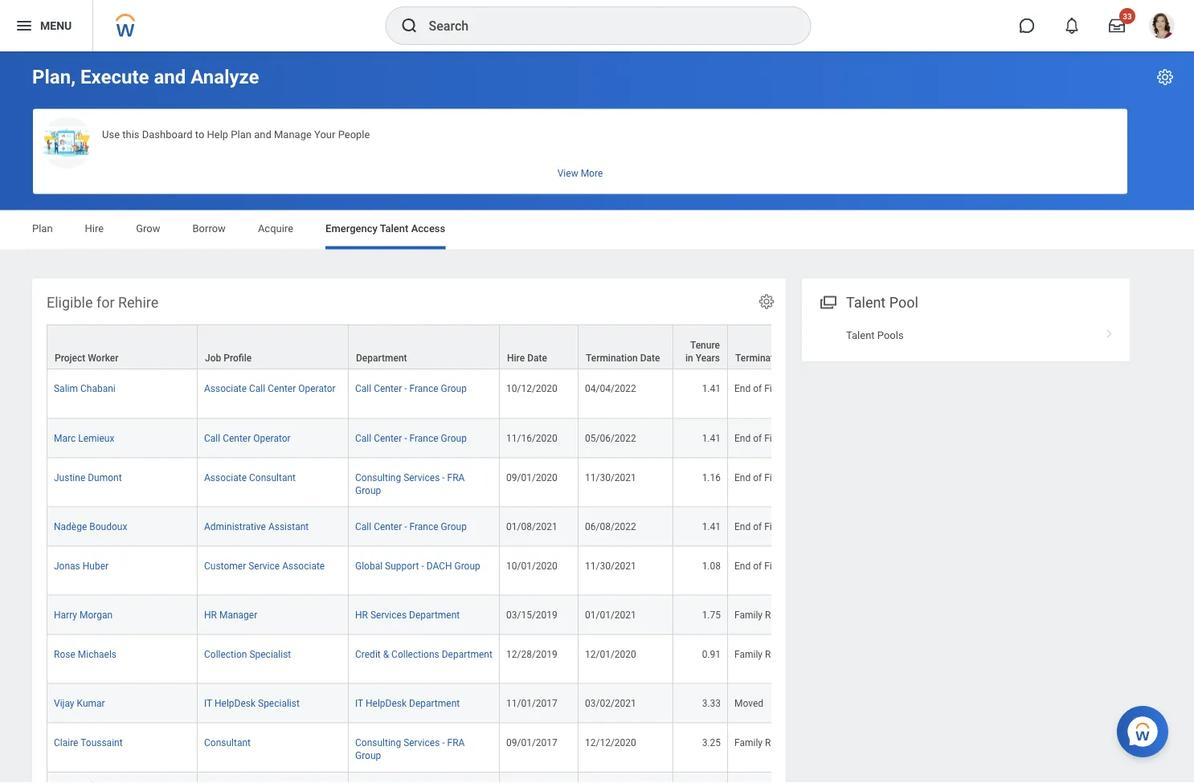 Task type: locate. For each thing, give the bounding box(es) containing it.
helpdesk inside "link"
[[215, 698, 256, 709]]

1 vertical spatial and
[[254, 128, 272, 140]]

row up 12/28/2019
[[47, 596, 950, 635]]

5 term from the top
[[790, 560, 812, 572]]

hr for hr services department
[[355, 609, 368, 621]]

cell
[[47, 773, 198, 784], [198, 773, 349, 784], [349, 773, 500, 784], [500, 773, 579, 784], [579, 773, 674, 784], [674, 773, 728, 784], [728, 773, 880, 784]]

global support - dach group link
[[355, 557, 481, 572]]

1 vertical spatial specialist
[[258, 698, 300, 709]]

4 row from the top
[[47, 458, 950, 507]]

10 row from the top
[[47, 724, 950, 773]]

consultant
[[249, 472, 296, 483], [204, 737, 251, 749]]

associate call center operator
[[204, 383, 336, 394]]

of for 11/16/2020
[[753, 432, 762, 444]]

tab list inside plan, execute and analyze main content
[[16, 211, 1179, 250]]

helpdesk
[[215, 698, 256, 709], [366, 698, 407, 709]]

family for 1.75
[[735, 609, 763, 621]]

claire
[[54, 737, 78, 749]]

plan right help
[[231, 128, 252, 140]]

jonas
[[54, 560, 80, 572]]

configure eligible for rehire image
[[758, 293, 776, 311]]

operator down "job profile" column header
[[298, 383, 336, 394]]

2 row from the top
[[47, 370, 950, 419]]

2 call center - france group link from the top
[[355, 429, 467, 444]]

end of fixed term contract
[[735, 383, 851, 394], [735, 432, 851, 444], [735, 472, 851, 483], [735, 521, 851, 532], [735, 560, 851, 572]]

fra left the 09/01/2020 at the left of page
[[447, 472, 465, 483]]

2 france from the top
[[410, 432, 439, 444]]

operator
[[298, 383, 336, 394], [253, 432, 291, 444]]

date inside termination date "popup button"
[[640, 353, 660, 364]]

0 vertical spatial consulting
[[355, 472, 401, 483]]

it up consultant link
[[204, 698, 212, 709]]

2 vertical spatial 1.41
[[702, 521, 721, 532]]

specialist
[[250, 649, 291, 660], [258, 698, 300, 709]]

2 contract from the top
[[814, 432, 851, 444]]

5 end from the top
[[735, 560, 751, 572]]

2 vertical spatial talent
[[847, 329, 875, 341]]

administrative assistant
[[204, 521, 309, 532]]

of for 10/01/2020
[[753, 560, 762, 572]]

1 horizontal spatial date
[[640, 353, 660, 364]]

7 row from the top
[[47, 596, 950, 635]]

center inside call center operator link
[[223, 432, 251, 444]]

rose
[[54, 649, 75, 660]]

row down 11/01/2017
[[47, 724, 950, 773]]

helpdesk for department
[[366, 698, 407, 709]]

0 horizontal spatial hire
[[85, 223, 104, 235]]

emergency talent access
[[326, 223, 446, 235]]

1 horizontal spatial it
[[355, 698, 363, 709]]

reasons
[[765, 609, 802, 621], [765, 649, 802, 660], [765, 737, 802, 749]]

5 of from the top
[[753, 560, 762, 572]]

2 call center - france group from the top
[[355, 432, 467, 444]]

11/30/2021 down 06/08/2022
[[585, 560, 637, 572]]

1 it from the left
[[204, 698, 212, 709]]

0 horizontal spatial plan
[[32, 223, 53, 235]]

hire up "10/12/2020"
[[507, 353, 525, 364]]

1 vertical spatial 11/30/2021
[[585, 560, 637, 572]]

department column header
[[349, 324, 500, 370]]

0 vertical spatial family
[[735, 609, 763, 621]]

hr for hr manager
[[204, 609, 217, 621]]

11/30/2021 down 05/06/2022
[[585, 472, 637, 483]]

term
[[790, 383, 812, 394], [790, 432, 812, 444], [790, 472, 812, 483], [790, 521, 812, 532], [790, 560, 812, 572]]

4 of from the top
[[753, 521, 762, 532]]

specialist down collection specialist
[[258, 698, 300, 709]]

date up "10/12/2020"
[[528, 353, 547, 364]]

3 france from the top
[[410, 521, 439, 532]]

administrative assistant link
[[204, 518, 309, 532]]

0 horizontal spatial operator
[[253, 432, 291, 444]]

harry morgan link
[[54, 606, 113, 621]]

0 horizontal spatial helpdesk
[[215, 698, 256, 709]]

1 vertical spatial plan
[[32, 223, 53, 235]]

- inside global support - dach group link
[[422, 560, 424, 572]]

row
[[47, 324, 950, 370], [47, 370, 950, 419], [47, 419, 950, 458], [47, 458, 950, 507], [47, 507, 950, 547], [47, 547, 950, 596], [47, 596, 950, 635], [47, 635, 950, 684], [47, 684, 950, 724], [47, 724, 950, 773], [47, 773, 950, 784]]

fra down it helpdesk department
[[447, 737, 465, 749]]

group down department column header
[[441, 383, 467, 394]]

2 vertical spatial family reasons
[[735, 737, 802, 749]]

call inside associate call center operator link
[[249, 383, 265, 394]]

contract for 10/01/2020
[[814, 560, 851, 572]]

2 vertical spatial family
[[735, 737, 763, 749]]

and left analyze
[[154, 66, 186, 88]]

0 vertical spatial services
[[404, 472, 440, 483]]

talent up talent pools
[[847, 294, 886, 311]]

1 family from the top
[[735, 609, 763, 621]]

0 vertical spatial consulting services - fra group
[[355, 472, 465, 496]]

5 fixed from the top
[[765, 560, 788, 572]]

0 vertical spatial 1.41
[[702, 383, 721, 394]]

contract for 11/16/2020
[[814, 432, 851, 444]]

end of fixed term contract for 10/01/2020
[[735, 560, 851, 572]]

3 term from the top
[[790, 472, 812, 483]]

0 vertical spatial france
[[410, 383, 439, 394]]

emergency
[[326, 223, 378, 235]]

reason
[[790, 353, 822, 364]]

services for 03/15/2019
[[371, 609, 407, 621]]

3 end from the top
[[735, 472, 751, 483]]

1 vertical spatial fra
[[447, 737, 465, 749]]

fixed for 10/12/2020
[[765, 383, 788, 394]]

justify image
[[14, 16, 34, 35]]

michaels
[[78, 649, 117, 660]]

talent inside tab list
[[380, 223, 409, 235]]

group up dach
[[441, 521, 467, 532]]

1 fra from the top
[[447, 472, 465, 483]]

1 consulting services - fra group from the top
[[355, 472, 465, 496]]

1 date from the left
[[528, 353, 547, 364]]

associate call center operator link
[[204, 380, 336, 394]]

1 horizontal spatial and
[[254, 128, 272, 140]]

2 term from the top
[[790, 432, 812, 444]]

france for 01/08/2021
[[410, 521, 439, 532]]

termination
[[586, 353, 638, 364], [736, 353, 788, 364]]

hire inside tab list
[[85, 223, 104, 235]]

4 cell from the left
[[500, 773, 579, 784]]

rose michaels link
[[54, 646, 117, 660]]

4 contract from the top
[[814, 521, 851, 532]]

3 row from the top
[[47, 419, 950, 458]]

2 1.41 from the top
[[702, 432, 721, 444]]

0 vertical spatial call center - france group link
[[355, 380, 467, 394]]

and left manage
[[254, 128, 272, 140]]

5 contract from the top
[[814, 560, 851, 572]]

boudoux
[[89, 521, 127, 532]]

fra for 09/01/2017
[[447, 737, 465, 749]]

date left the in
[[640, 353, 660, 364]]

hire left grow
[[85, 223, 104, 235]]

group right dach
[[455, 560, 481, 572]]

1.41 up '1.08'
[[702, 521, 721, 532]]

3 end of fixed term contract from the top
[[735, 472, 851, 483]]

1 horizontal spatial operator
[[298, 383, 336, 394]]

vijay kumar link
[[54, 695, 105, 709]]

1 call center - france group from the top
[[355, 383, 467, 394]]

global
[[355, 560, 383, 572]]

1 hr from the left
[[204, 609, 217, 621]]

talent left pools
[[847, 329, 875, 341]]

support
[[385, 560, 419, 572]]

row up 11/01/2017
[[47, 635, 950, 684]]

contract
[[814, 383, 851, 394], [814, 432, 851, 444], [814, 472, 851, 483], [814, 521, 851, 532], [814, 560, 851, 572]]

3 contract from the top
[[814, 472, 851, 483]]

tab list
[[16, 211, 1179, 250]]

10/12/2020
[[507, 383, 558, 394]]

0 vertical spatial specialist
[[250, 649, 291, 660]]

worker
[[88, 353, 119, 364]]

end for 10/01/2020
[[735, 560, 751, 572]]

1 term from the top
[[790, 383, 812, 394]]

consulting for associate consultant
[[355, 472, 401, 483]]

hr left manager at the bottom left
[[204, 609, 217, 621]]

2 fra from the top
[[447, 737, 465, 749]]

talent for talent pools
[[847, 329, 875, 341]]

hire date column header
[[500, 324, 579, 370]]

1 11/30/2021 from the top
[[585, 472, 637, 483]]

-
[[405, 383, 407, 394], [405, 432, 407, 444], [442, 472, 445, 483], [405, 521, 407, 532], [422, 560, 424, 572], [442, 737, 445, 749]]

it down the credit
[[355, 698, 363, 709]]

2 reasons from the top
[[765, 649, 802, 660]]

talent pools
[[847, 329, 904, 341]]

1 vertical spatial france
[[410, 432, 439, 444]]

customer
[[204, 560, 246, 572]]

helpdesk down & at the bottom left
[[366, 698, 407, 709]]

end of fixed term contract for 01/08/2021
[[735, 521, 851, 532]]

center for administrative assistant
[[374, 521, 402, 532]]

2 vertical spatial call center - france group
[[355, 521, 467, 532]]

contract for 01/08/2021
[[814, 521, 851, 532]]

family right 3.25
[[735, 737, 763, 749]]

family for 3.25
[[735, 737, 763, 749]]

of for 09/01/2020
[[753, 472, 762, 483]]

1 vertical spatial family
[[735, 649, 763, 660]]

1.41 up 1.16
[[702, 432, 721, 444]]

hire for hire
[[85, 223, 104, 235]]

1 fixed from the top
[[765, 383, 788, 394]]

consultant down call center operator
[[249, 472, 296, 483]]

reasons right "0.91"
[[765, 649, 802, 660]]

termination inside popup button
[[736, 353, 788, 364]]

0 vertical spatial and
[[154, 66, 186, 88]]

plan up eligible
[[32, 223, 53, 235]]

2 it from the left
[[355, 698, 363, 709]]

3 reasons from the top
[[765, 737, 802, 749]]

row containing harry morgan
[[47, 596, 950, 635]]

1 vertical spatial reasons
[[765, 649, 802, 660]]

4 end from the top
[[735, 521, 751, 532]]

associate right the service at bottom
[[282, 560, 325, 572]]

consulting services - fra group for 09/01/2017
[[355, 737, 465, 762]]

row containing justine dumont
[[47, 458, 950, 507]]

01/01/2021
[[585, 609, 637, 621]]

0 horizontal spatial and
[[154, 66, 186, 88]]

services
[[404, 472, 440, 483], [371, 609, 407, 621], [404, 737, 440, 749]]

1 vertical spatial services
[[371, 609, 407, 621]]

2 consulting services - fra group link from the top
[[355, 734, 465, 762]]

8 row from the top
[[47, 635, 950, 684]]

3 call center - france group from the top
[[355, 521, 467, 532]]

2 helpdesk from the left
[[366, 698, 407, 709]]

1.41 for 05/06/2022
[[702, 432, 721, 444]]

family reasons up moved
[[735, 649, 802, 660]]

family right "0.91"
[[735, 649, 763, 660]]

department inside popup button
[[356, 353, 407, 364]]

specialist right collection
[[250, 649, 291, 660]]

hr up the credit
[[355, 609, 368, 621]]

1 of from the top
[[753, 383, 762, 394]]

2 vertical spatial france
[[410, 521, 439, 532]]

2 11/30/2021 from the top
[[585, 560, 637, 572]]

your
[[314, 128, 336, 140]]

end
[[735, 383, 751, 394], [735, 432, 751, 444], [735, 472, 751, 483], [735, 521, 751, 532], [735, 560, 751, 572]]

06/08/2022
[[585, 521, 637, 532]]

associate down call center operator
[[204, 472, 247, 483]]

4 term from the top
[[790, 521, 812, 532]]

tenure in years
[[686, 340, 720, 364]]

call center - france group for 11/16/2020
[[355, 432, 467, 444]]

1 vertical spatial call center - france group link
[[355, 429, 467, 444]]

6 row from the top
[[47, 547, 950, 596]]

1 france from the top
[[410, 383, 439, 394]]

1 vertical spatial family reasons
[[735, 649, 802, 660]]

- for 10/12/2020
[[405, 383, 407, 394]]

row up the 09/01/2020 at the left of page
[[47, 419, 950, 458]]

call center operator link
[[204, 429, 291, 444]]

0 vertical spatial talent
[[380, 223, 409, 235]]

row containing tenure in years
[[47, 324, 950, 370]]

group up global
[[355, 485, 381, 496]]

1 vertical spatial associate
[[204, 472, 247, 483]]

0 vertical spatial fra
[[447, 472, 465, 483]]

1 consulting services - fra group link from the top
[[355, 469, 465, 496]]

collections
[[392, 649, 440, 660]]

1 row from the top
[[47, 324, 950, 370]]

group down it helpdesk department
[[355, 750, 381, 762]]

collection specialist
[[204, 649, 291, 660]]

- for 11/16/2020
[[405, 432, 407, 444]]

tenure in years button
[[674, 325, 728, 369]]

2 vertical spatial call center - france group link
[[355, 518, 467, 532]]

call center - france group link for 11/16/2020
[[355, 429, 467, 444]]

family reasons for 3.25
[[735, 737, 802, 749]]

consulting for consultant
[[355, 737, 401, 749]]

and
[[154, 66, 186, 88], [254, 128, 272, 140]]

1 vertical spatial hire
[[507, 353, 525, 364]]

3 family reasons from the top
[[735, 737, 802, 749]]

group left 11/16/2020
[[441, 432, 467, 444]]

2 date from the left
[[640, 353, 660, 364]]

2 end from the top
[[735, 432, 751, 444]]

0 vertical spatial family reasons
[[735, 609, 802, 621]]

dumont
[[88, 472, 122, 483]]

1 contract from the top
[[814, 383, 851, 394]]

0 horizontal spatial date
[[528, 353, 547, 364]]

call center - france group for 01/08/2021
[[355, 521, 467, 532]]

row containing vijay kumar
[[47, 684, 950, 724]]

3 fixed from the top
[[765, 472, 788, 483]]

department
[[356, 353, 407, 364], [409, 609, 460, 621], [442, 649, 493, 660], [409, 698, 460, 709]]

center for call center operator
[[374, 432, 402, 444]]

hire inside popup button
[[507, 353, 525, 364]]

2 end of fixed term contract from the top
[[735, 432, 851, 444]]

consultant down "it helpdesk specialist"
[[204, 737, 251, 749]]

tab list containing plan
[[16, 211, 1179, 250]]

0 horizontal spatial it
[[204, 698, 212, 709]]

hr services department
[[355, 609, 460, 621]]

term for 01/08/2021
[[790, 521, 812, 532]]

hr
[[204, 609, 217, 621], [355, 609, 368, 621]]

plan
[[231, 128, 252, 140], [32, 223, 53, 235]]

0 vertical spatial hire
[[85, 223, 104, 235]]

0 vertical spatial call center - france group
[[355, 383, 467, 394]]

row down 09/01/2017
[[47, 773, 950, 784]]

1 termination from the left
[[586, 353, 638, 364]]

termination up 04/04/2022
[[586, 353, 638, 364]]

pools
[[878, 329, 904, 341]]

reasons right 1.75
[[765, 609, 802, 621]]

justine
[[54, 472, 85, 483]]

1.41 down years
[[702, 383, 721, 394]]

1 helpdesk from the left
[[215, 698, 256, 709]]

termination left reason
[[736, 353, 788, 364]]

2 vertical spatial services
[[404, 737, 440, 749]]

2 of from the top
[[753, 432, 762, 444]]

talent left access
[[380, 223, 409, 235]]

11 row from the top
[[47, 773, 950, 784]]

row up 01/08/2021
[[47, 458, 950, 507]]

&
[[383, 649, 389, 660]]

marc lemieux
[[54, 432, 114, 444]]

3 of from the top
[[753, 472, 762, 483]]

project worker
[[55, 353, 119, 364]]

2 termination from the left
[[736, 353, 788, 364]]

0 horizontal spatial hr
[[204, 609, 217, 621]]

0 vertical spatial 11/30/2021
[[585, 472, 637, 483]]

consulting services - fra group link for 09/01/2020
[[355, 469, 465, 496]]

12/01/2020
[[585, 649, 637, 660]]

5 end of fixed term contract from the top
[[735, 560, 851, 572]]

3 1.41 from the top
[[702, 521, 721, 532]]

justine dumont
[[54, 472, 122, 483]]

job profile
[[205, 353, 252, 364]]

hire date
[[507, 353, 547, 364]]

reasons for 1.75
[[765, 609, 802, 621]]

row up "10/12/2020"
[[47, 324, 950, 370]]

consulting services - fra group
[[355, 472, 465, 496], [355, 737, 465, 762]]

1 horizontal spatial termination
[[736, 353, 788, 364]]

9 row from the top
[[47, 684, 950, 724]]

3.33
[[702, 698, 721, 709]]

termination inside "popup button"
[[586, 353, 638, 364]]

it inside "link"
[[204, 698, 212, 709]]

group inside global support - dach group link
[[455, 560, 481, 572]]

2 fixed from the top
[[765, 432, 788, 444]]

2 consulting services - fra group from the top
[[355, 737, 465, 762]]

row up '10/01/2020' at the bottom left
[[47, 507, 950, 547]]

1 1.41 from the top
[[702, 383, 721, 394]]

family reasons right 1.75
[[735, 609, 802, 621]]

1 horizontal spatial hr
[[355, 609, 368, 621]]

3 family from the top
[[735, 737, 763, 749]]

group for 10/01/2020
[[455, 560, 481, 572]]

end of fixed term contract for 10/12/2020
[[735, 383, 851, 394]]

1 reasons from the top
[[765, 609, 802, 621]]

0 vertical spatial reasons
[[765, 609, 802, 621]]

1 end from the top
[[735, 383, 751, 394]]

consulting services - fra group link
[[355, 469, 465, 496], [355, 734, 465, 762]]

talent inside the talent pools link
[[847, 329, 875, 341]]

1 vertical spatial 1.41
[[702, 432, 721, 444]]

termination for termination reason
[[736, 353, 788, 364]]

0 vertical spatial consulting services - fra group link
[[355, 469, 465, 496]]

7 cell from the left
[[728, 773, 880, 784]]

1 family reasons from the top
[[735, 609, 802, 621]]

hire
[[85, 223, 104, 235], [507, 353, 525, 364]]

chabani
[[80, 383, 116, 394]]

family for 0.91
[[735, 649, 763, 660]]

1 vertical spatial call center - france group
[[355, 432, 467, 444]]

fixed
[[765, 383, 788, 394], [765, 432, 788, 444], [765, 472, 788, 483], [765, 521, 788, 532], [765, 560, 788, 572]]

11/01/2017
[[507, 698, 558, 709]]

manage
[[274, 128, 312, 140]]

plan,
[[32, 66, 76, 88]]

reasons right 3.25
[[765, 737, 802, 749]]

call center - france group
[[355, 383, 467, 394], [355, 432, 467, 444], [355, 521, 467, 532]]

family reasons down moved
[[735, 737, 802, 749]]

1 vertical spatial talent
[[847, 294, 886, 311]]

0 horizontal spatial termination
[[586, 353, 638, 364]]

1 vertical spatial consulting services - fra group link
[[355, 734, 465, 762]]

1 horizontal spatial plan
[[231, 128, 252, 140]]

33 button
[[1100, 8, 1136, 43]]

harry morgan
[[54, 609, 113, 621]]

5 row from the top
[[47, 507, 950, 547]]

3 call center - france group link from the top
[[355, 518, 467, 532]]

1 horizontal spatial hire
[[507, 353, 525, 364]]

0 vertical spatial operator
[[298, 383, 336, 394]]

2 family reasons from the top
[[735, 649, 802, 660]]

date for hire date
[[528, 353, 547, 364]]

1 consulting from the top
[[355, 472, 401, 483]]

family right 1.75
[[735, 609, 763, 621]]

people
[[338, 128, 370, 140]]

2 vertical spatial reasons
[[765, 737, 802, 749]]

center inside associate call center operator link
[[268, 383, 296, 394]]

1.41 for 04/04/2022
[[702, 383, 721, 394]]

eligible for rehire
[[47, 294, 159, 311]]

fra for 09/01/2020
[[447, 472, 465, 483]]

4 fixed from the top
[[765, 521, 788, 532]]

1 call center - france group link from the top
[[355, 380, 467, 394]]

2 hr from the left
[[355, 609, 368, 621]]

1 end of fixed term contract from the top
[[735, 383, 851, 394]]

end of fixed term contract for 09/01/2020
[[735, 472, 851, 483]]

2 consulting from the top
[[355, 737, 401, 749]]

helpdesk up consultant link
[[215, 698, 256, 709]]

operator up associate consultant link
[[253, 432, 291, 444]]

dach
[[427, 560, 452, 572]]

termination date button
[[579, 325, 673, 369]]

associate down the job profile
[[204, 383, 247, 394]]

row containing marc lemieux
[[47, 419, 950, 458]]

row up 03/15/2019
[[47, 547, 950, 596]]

row down "hire date"
[[47, 370, 950, 419]]

1 horizontal spatial helpdesk
[[366, 698, 407, 709]]

credit & collections department link
[[355, 646, 493, 660]]

plan inside "button"
[[231, 128, 252, 140]]

1 vertical spatial consulting
[[355, 737, 401, 749]]

2 family from the top
[[735, 649, 763, 660]]

4 end of fixed term contract from the top
[[735, 521, 851, 532]]

date inside hire date popup button
[[528, 353, 547, 364]]

row up 09/01/2017
[[47, 684, 950, 724]]

0 vertical spatial plan
[[231, 128, 252, 140]]

0 vertical spatial associate
[[204, 383, 247, 394]]

1 vertical spatial consulting services - fra group
[[355, 737, 465, 762]]

12/28/2019
[[507, 649, 558, 660]]



Task type: vqa. For each thing, say whether or not it's contained in the screenshot.
top Talent
yes



Task type: describe. For each thing, give the bounding box(es) containing it.
tenure
[[691, 340, 720, 351]]

1 vertical spatial operator
[[253, 432, 291, 444]]

termination reason
[[736, 353, 822, 364]]

- for 09/01/2017
[[442, 737, 445, 749]]

associate consultant link
[[204, 469, 296, 483]]

call for associate call center operator
[[355, 383, 372, 394]]

years
[[696, 353, 720, 364]]

of for 01/08/2021
[[753, 521, 762, 532]]

group for 11/16/2020
[[441, 432, 467, 444]]

plan, execute and analyze main content
[[0, 51, 1195, 784]]

family reasons for 0.91
[[735, 649, 802, 660]]

termination date column header
[[579, 324, 674, 370]]

end for 10/12/2020
[[735, 383, 751, 394]]

to
[[195, 128, 204, 140]]

kumar
[[77, 698, 105, 709]]

talent pools link
[[802, 319, 1130, 352]]

consulting services - fra group link for 09/01/2017
[[355, 734, 465, 762]]

harry
[[54, 609, 77, 621]]

job
[[205, 353, 221, 364]]

11/30/2021 for 09/01/2020
[[585, 472, 637, 483]]

row containing rose michaels
[[47, 635, 950, 684]]

jonas huber
[[54, 560, 109, 572]]

project
[[55, 353, 85, 364]]

Search Workday  search field
[[429, 8, 778, 43]]

row containing claire toussaint
[[47, 724, 950, 773]]

consulting services - fra group for 09/01/2020
[[355, 472, 465, 496]]

job profile column header
[[198, 324, 349, 370]]

0 vertical spatial consultant
[[249, 472, 296, 483]]

france for 11/16/2020
[[410, 432, 439, 444]]

call inside call center operator link
[[204, 432, 220, 444]]

borrow
[[193, 223, 226, 235]]

access
[[411, 223, 446, 235]]

5 cell from the left
[[579, 773, 674, 784]]

call center - france group link for 10/12/2020
[[355, 380, 467, 394]]

menu group image
[[817, 291, 839, 312]]

assistant
[[268, 521, 309, 532]]

fixed for 09/01/2020
[[765, 472, 788, 483]]

contract for 10/12/2020
[[814, 383, 851, 394]]

plan, execute and analyze
[[32, 66, 259, 88]]

talent for talent pool
[[847, 294, 886, 311]]

term for 10/12/2020
[[790, 383, 812, 394]]

termination for termination date
[[586, 353, 638, 364]]

grow
[[136, 223, 160, 235]]

2 cell from the left
[[198, 773, 349, 784]]

date for termination date
[[640, 353, 660, 364]]

row containing jonas huber
[[47, 547, 950, 596]]

department button
[[349, 325, 499, 369]]

2 vertical spatial associate
[[282, 560, 325, 572]]

use
[[102, 128, 120, 140]]

it for it helpdesk department
[[355, 698, 363, 709]]

call for call center operator
[[355, 432, 372, 444]]

justine dumont link
[[54, 469, 122, 483]]

fixed for 01/08/2021
[[765, 521, 788, 532]]

plan inside tab list
[[32, 223, 53, 235]]

04/04/2022
[[585, 383, 637, 394]]

help
[[207, 128, 228, 140]]

center for associate call center operator
[[374, 383, 402, 394]]

services for 09/01/2017
[[404, 737, 440, 749]]

of for 10/12/2020
[[753, 383, 762, 394]]

group for 10/12/2020
[[441, 383, 467, 394]]

call center operator
[[204, 432, 291, 444]]

analyze
[[191, 66, 259, 88]]

services for 09/01/2020
[[404, 472, 440, 483]]

collection specialist link
[[204, 646, 291, 660]]

salim chabani link
[[54, 380, 116, 394]]

it helpdesk specialist
[[204, 698, 300, 709]]

moved
[[735, 698, 764, 709]]

11/16/2020
[[507, 432, 558, 444]]

nadège
[[54, 521, 87, 532]]

for
[[96, 294, 115, 311]]

global support - dach group
[[355, 560, 481, 572]]

call center - france group link for 01/08/2021
[[355, 518, 467, 532]]

termination date
[[586, 353, 660, 364]]

eligible
[[47, 294, 93, 311]]

11/30/2021 for 10/01/2020
[[585, 560, 637, 572]]

01/08/2021
[[507, 521, 558, 532]]

end of fixed term contract for 11/16/2020
[[735, 432, 851, 444]]

- for 10/01/2020
[[422, 560, 424, 572]]

- for 01/08/2021
[[405, 521, 407, 532]]

associate for associate call center operator
[[204, 383, 247, 394]]

dashboard
[[142, 128, 193, 140]]

morgan
[[80, 609, 113, 621]]

use this dashboard to help plan and manage your people
[[102, 128, 370, 140]]

inbox large image
[[1109, 18, 1126, 34]]

it helpdesk specialist link
[[204, 695, 300, 709]]

1.16
[[702, 472, 721, 483]]

job profile button
[[198, 325, 348, 369]]

menu
[[40, 19, 72, 32]]

term for 10/01/2020
[[790, 560, 812, 572]]

reasons for 3.25
[[765, 737, 802, 749]]

chevron right image
[[1100, 324, 1121, 340]]

it for it helpdesk specialist
[[204, 698, 212, 709]]

fixed for 10/01/2020
[[765, 560, 788, 572]]

row containing salim chabani
[[47, 370, 950, 419]]

salim chabani
[[54, 383, 116, 394]]

end for 09/01/2020
[[735, 472, 751, 483]]

credit & collections department
[[355, 649, 493, 660]]

09/01/2017
[[507, 737, 558, 749]]

family reasons for 1.75
[[735, 609, 802, 621]]

administrative
[[204, 521, 266, 532]]

it helpdesk department link
[[355, 695, 460, 709]]

associate for associate consultant
[[204, 472, 247, 483]]

10/01/2020
[[507, 560, 558, 572]]

in
[[686, 353, 694, 364]]

1 cell from the left
[[47, 773, 198, 784]]

term for 09/01/2020
[[790, 472, 812, 483]]

call for administrative assistant
[[355, 521, 372, 532]]

rehire
[[118, 294, 159, 311]]

09/01/2020
[[507, 472, 558, 483]]

jonas huber link
[[54, 557, 109, 572]]

tenure in years column header
[[674, 324, 728, 370]]

term for 11/16/2020
[[790, 432, 812, 444]]

1.41 for 06/08/2022
[[702, 521, 721, 532]]

group for 01/08/2021
[[441, 521, 467, 532]]

end for 11/16/2020
[[735, 432, 751, 444]]

nadège boudoux
[[54, 521, 127, 532]]

0.91
[[702, 649, 721, 660]]

it helpdesk department
[[355, 698, 460, 709]]

this
[[122, 128, 139, 140]]

1.75
[[702, 609, 721, 621]]

call center - france group for 10/12/2020
[[355, 383, 467, 394]]

france for 10/12/2020
[[410, 383, 439, 394]]

menu button
[[0, 0, 93, 51]]

1.08
[[702, 560, 721, 572]]

associate consultant
[[204, 472, 296, 483]]

rose michaels
[[54, 649, 117, 660]]

hire for hire date
[[507, 353, 525, 364]]

specialist inside "link"
[[258, 698, 300, 709]]

menu banner
[[0, 0, 1195, 51]]

- for 09/01/2020
[[442, 472, 445, 483]]

salim
[[54, 383, 78, 394]]

fixed for 11/16/2020
[[765, 432, 788, 444]]

hire date button
[[500, 325, 578, 369]]

6 cell from the left
[[674, 773, 728, 784]]

consultant link
[[204, 734, 251, 749]]

reasons for 0.91
[[765, 649, 802, 660]]

search image
[[400, 16, 419, 35]]

helpdesk for specialist
[[215, 698, 256, 709]]

customer service associate
[[204, 560, 325, 572]]

row containing nadège boudoux
[[47, 507, 950, 547]]

group for 09/01/2017
[[355, 750, 381, 762]]

notifications large image
[[1064, 18, 1081, 34]]

vijay
[[54, 698, 74, 709]]

eligible for rehire element
[[32, 279, 950, 784]]

vijay kumar
[[54, 698, 105, 709]]

project worker button
[[47, 325, 197, 369]]

profile logan mcneil image
[[1150, 13, 1175, 42]]

configure this page image
[[1156, 68, 1175, 87]]

03/15/2019
[[507, 609, 558, 621]]

3 cell from the left
[[349, 773, 500, 784]]

claire toussaint
[[54, 737, 123, 749]]

execute
[[80, 66, 149, 88]]

contract for 09/01/2020
[[814, 472, 851, 483]]

pool
[[890, 294, 919, 311]]

group for 09/01/2020
[[355, 485, 381, 496]]

and inside "button"
[[254, 128, 272, 140]]

1 vertical spatial consultant
[[204, 737, 251, 749]]

service
[[249, 560, 280, 572]]

3.25
[[702, 737, 721, 749]]

project worker column header
[[47, 324, 198, 370]]

end for 01/08/2021
[[735, 521, 751, 532]]

hr manager
[[204, 609, 257, 621]]



